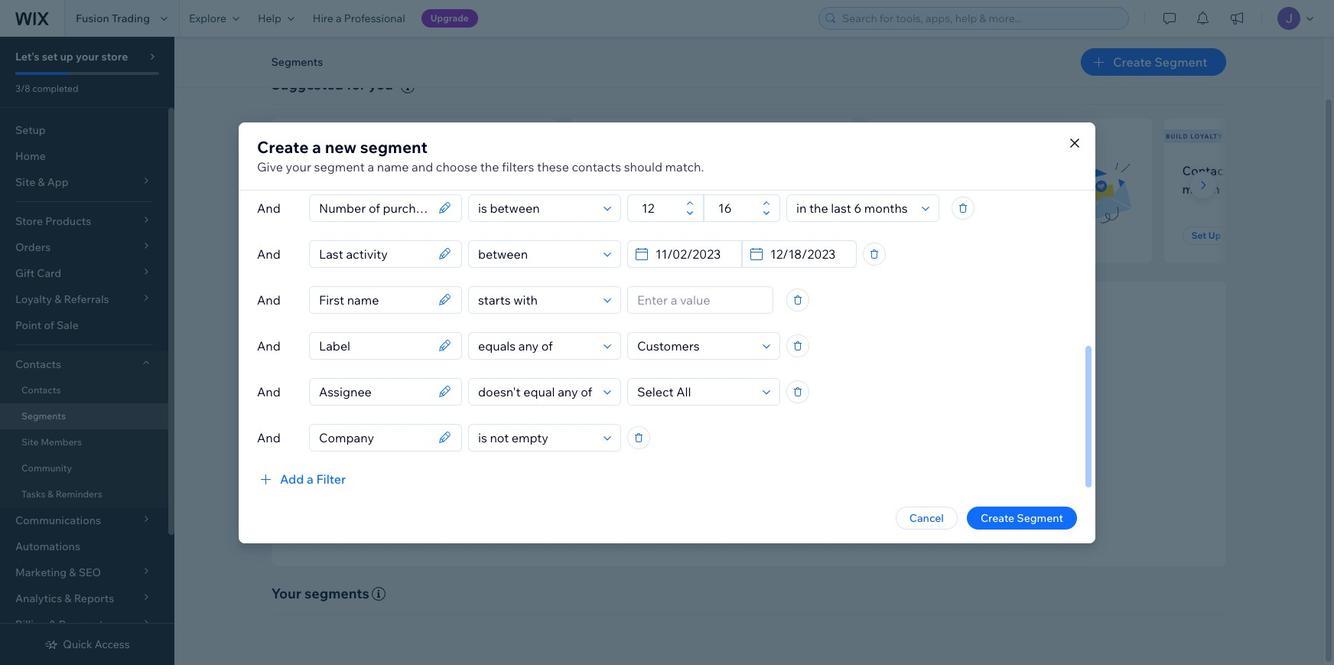 Task type: locate. For each thing, give the bounding box(es) containing it.
home
[[15, 149, 46, 163]]

new inside new contacts who recently subscribed to your mailing list
[[290, 163, 316, 178]]

a right add
[[307, 471, 314, 486]]

set up segment for made
[[597, 230, 668, 241]]

list
[[268, 118, 1335, 263]]

loyalty
[[1191, 132, 1224, 140]]

and for sixth the choose a condition 'field'
[[257, 430, 281, 445]]

tasks & reminders link
[[0, 481, 168, 507]]

the inside reach the right target audience create specific groups of contacts that update automatically send personalized email campaigns to drive sales and build trust
[[690, 410, 712, 428]]

5 and from the top
[[257, 384, 281, 399]]

quick access
[[63, 638, 130, 651]]

1 and from the top
[[257, 200, 281, 215]]

12/18/2023 field
[[766, 241, 852, 267]]

set up segment for clicked
[[894, 230, 966, 241]]

the left filters
[[480, 159, 499, 174]]

set up segment button down contacts with a birthday th
[[1183, 227, 1273, 245]]

segment
[[1155, 54, 1208, 70], [331, 230, 371, 241], [628, 230, 668, 241], [926, 230, 966, 241], [1224, 230, 1264, 241], [1017, 511, 1064, 525]]

3 and from the top
[[257, 292, 281, 307]]

1 horizontal spatial and
[[846, 454, 865, 467]]

your inside new contacts who recently subscribed to your mailing list
[[371, 181, 397, 197]]

3 who from the left
[[1029, 163, 1053, 178]]

help
[[258, 11, 282, 25]]

1 vertical spatial subscribers
[[958, 163, 1026, 178]]

the up groups
[[690, 410, 712, 428]]

contacts up campaigns
[[724, 433, 767, 447]]

new for new contacts who recently subscribed to your mailing list
[[290, 163, 316, 178]]

who inside new contacts who recently subscribed to your mailing list
[[371, 163, 396, 178]]

your right give
[[286, 159, 311, 174]]

tasks & reminders
[[21, 488, 102, 500]]

subscribers inside active email subscribers who clicked on your campaign
[[958, 163, 1026, 178]]

reach the right target audience create specific groups of contacts that update automatically send personalized email campaigns to drive sales and build trust
[[597, 410, 919, 467]]

0 vertical spatial to
[[357, 181, 369, 197]]

0 horizontal spatial contacts
[[318, 163, 368, 178]]

0 vertical spatial select options field
[[633, 333, 758, 359]]

0 vertical spatial and
[[412, 159, 433, 174]]

name
[[377, 159, 409, 174]]

1 horizontal spatial email
[[925, 163, 956, 178]]

1 vertical spatial new
[[290, 163, 316, 178]]

who
[[371, 163, 396, 178], [705, 163, 730, 178], [1029, 163, 1053, 178]]

to right subscribed
[[357, 181, 369, 197]]

create segment button for cancel
[[967, 506, 1078, 529]]

point
[[15, 318, 42, 332]]

segment up name at the top left
[[360, 137, 428, 157]]

3 set up segment button from the left
[[885, 227, 975, 245]]

set up segment down contacts with a birthday th
[[1192, 230, 1264, 241]]

trust
[[895, 454, 919, 467]]

up down contacts with a birthday th
[[1209, 230, 1222, 241]]

Choose a condition field
[[474, 195, 599, 221], [474, 241, 599, 267], [474, 287, 599, 313], [474, 333, 599, 359], [474, 378, 599, 404], [474, 424, 599, 450]]

1 horizontal spatial create segment button
[[1081, 48, 1226, 76]]

1 up from the left
[[316, 230, 329, 241]]

contacts down loyalty
[[1183, 163, 1235, 178]]

your inside active email subscribers who clicked on your campaign
[[946, 181, 972, 197]]

0 vertical spatial create segment button
[[1081, 48, 1226, 76]]

update
[[792, 433, 828, 447]]

1 horizontal spatial segments
[[271, 55, 323, 69]]

create
[[1114, 54, 1152, 70], [257, 137, 309, 157], [597, 433, 630, 447], [981, 511, 1015, 525]]

to
[[357, 181, 369, 197], [778, 454, 789, 467]]

set
[[42, 50, 58, 64]]

your right up
[[76, 50, 99, 64]]

set up segment for subscribed
[[299, 230, 371, 241]]

setup link
[[0, 117, 168, 143]]

set up segment button
[[290, 227, 380, 245], [587, 227, 678, 245], [885, 227, 975, 245], [1183, 227, 1273, 245]]

contacts down the contacts dropdown button at the bottom
[[21, 384, 61, 396]]

1 choose a condition field from the top
[[474, 195, 599, 221]]

0 horizontal spatial subscribers
[[292, 132, 344, 140]]

Select an option field
[[792, 195, 918, 221]]

sidebar element
[[0, 37, 175, 665]]

to left drive
[[778, 454, 789, 467]]

0 vertical spatial the
[[480, 159, 499, 174]]

create inside reach the right target audience create specific groups of contacts that update automatically send personalized email campaigns to drive sales and build trust
[[597, 433, 630, 447]]

and down automatically
[[846, 454, 865, 467]]

0 horizontal spatial create segment
[[981, 511, 1064, 525]]

2 set up segment from the left
[[597, 230, 668, 241]]

new up give
[[273, 132, 290, 140]]

1 horizontal spatial the
[[690, 410, 712, 428]]

4 set up segment button from the left
[[1183, 227, 1273, 245]]

and for 5th the choose a condition 'field' from the bottom
[[257, 246, 281, 261]]

help button
[[249, 0, 304, 37]]

cancel
[[910, 511, 944, 525]]

1 vertical spatial create segment
[[981, 511, 1064, 525]]

segment for made set up segment button
[[628, 230, 668, 241]]

2 up from the left
[[614, 230, 626, 241]]

6 and from the top
[[257, 430, 281, 445]]

let's set up your store
[[15, 50, 128, 64]]

3 set up segment from the left
[[894, 230, 966, 241]]

contacts
[[1183, 163, 1235, 178], [15, 357, 61, 371], [21, 384, 61, 396]]

who left recently
[[371, 163, 396, 178]]

segments inside button
[[271, 55, 323, 69]]

select options field down 'enter a value' field
[[633, 333, 758, 359]]

new contacts who recently subscribed to your mailing list
[[290, 163, 462, 197]]

your right on
[[946, 181, 972, 197]]

Select options field
[[633, 333, 758, 359], [633, 378, 758, 404]]

1 horizontal spatial contacts
[[572, 159, 622, 174]]

1 vertical spatial the
[[690, 410, 712, 428]]

1 who from the left
[[371, 163, 396, 178]]

3 set from the left
[[894, 230, 909, 241]]

point of sale link
[[0, 312, 168, 338]]

set up segment button down on
[[885, 227, 975, 245]]

0 vertical spatial create segment
[[1114, 54, 1208, 70]]

segments inside sidebar element
[[21, 410, 66, 422]]

potential customers who haven't made a purchase yet
[[587, 163, 751, 197]]

yet
[[733, 181, 751, 197]]

a right with in the top right of the page
[[1266, 163, 1272, 178]]

3 choose a condition field from the top
[[474, 287, 599, 313]]

&
[[48, 488, 54, 500]]

a
[[336, 11, 342, 25], [312, 137, 321, 157], [368, 159, 374, 174], [1266, 163, 1272, 178], [667, 181, 674, 197], [307, 471, 314, 486]]

up for subscribed
[[316, 230, 329, 241]]

0 vertical spatial segments
[[271, 55, 323, 69]]

2 set from the left
[[597, 230, 612, 241]]

subscribers down the suggested
[[292, 132, 344, 140]]

a inside button
[[307, 471, 314, 486]]

contacts inside contacts with a birthday th
[[1183, 163, 1235, 178]]

set up segment button down the from text field
[[587, 227, 678, 245]]

1 vertical spatial and
[[846, 454, 865, 467]]

of left sale
[[44, 318, 54, 332]]

segment for fourth set up segment button
[[1224, 230, 1264, 241]]

suggested
[[271, 76, 344, 93]]

create inside create a new segment give your segment a name and choose the filters these contacts should match.
[[257, 137, 309, 157]]

and for 4th the choose a condition 'field' from the top of the page
[[257, 338, 281, 353]]

to inside reach the right target audience create specific groups of contacts that update automatically send personalized email campaigns to drive sales and build trust
[[778, 454, 789, 467]]

of
[[44, 318, 54, 332], [712, 433, 722, 447]]

segment down new
[[314, 159, 365, 174]]

3 up from the left
[[911, 230, 924, 241]]

who up campaign at the top of page
[[1029, 163, 1053, 178]]

2 vertical spatial contacts
[[21, 384, 61, 396]]

completed
[[32, 83, 78, 94]]

set up segment down the from text field
[[597, 230, 668, 241]]

active email subscribers who clicked on your campaign
[[885, 163, 1053, 197]]

on
[[929, 181, 943, 197]]

groups
[[674, 433, 709, 447]]

campaigns
[[721, 454, 776, 467]]

new
[[273, 132, 290, 140], [290, 163, 316, 178]]

1 horizontal spatial create segment
[[1114, 54, 1208, 70]]

email down groups
[[692, 454, 719, 467]]

1 set from the left
[[299, 230, 314, 241]]

0 vertical spatial subscribers
[[292, 132, 344, 140]]

4 choose a condition field from the top
[[474, 333, 599, 359]]

0 horizontal spatial the
[[480, 159, 499, 174]]

email up on
[[925, 163, 956, 178]]

contacts up haven't
[[572, 159, 622, 174]]

0 horizontal spatial email
[[692, 454, 719, 467]]

set up segment down subscribed
[[299, 230, 371, 241]]

1 horizontal spatial who
[[705, 163, 730, 178]]

segments link
[[0, 403, 168, 429]]

new up subscribed
[[290, 163, 316, 178]]

personalized
[[625, 454, 689, 467]]

create segment button for segments
[[1081, 48, 1226, 76]]

contacts button
[[0, 351, 168, 377]]

2 horizontal spatial who
[[1029, 163, 1053, 178]]

2 set up segment button from the left
[[587, 227, 678, 245]]

upgrade
[[431, 12, 469, 24]]

tasks
[[21, 488, 45, 500]]

email
[[925, 163, 956, 178], [692, 454, 719, 467]]

up down subscribed
[[316, 230, 329, 241]]

1 vertical spatial contacts
[[15, 357, 61, 371]]

2 and from the top
[[257, 246, 281, 261]]

1 horizontal spatial subscribers
[[958, 163, 1026, 178]]

up down haven't
[[614, 230, 626, 241]]

1 vertical spatial select options field
[[633, 378, 758, 404]]

contacts down point of sale
[[15, 357, 61, 371]]

active
[[885, 163, 922, 178]]

and inside create a new segment give your segment a name and choose the filters these contacts should match.
[[412, 159, 433, 174]]

your down name at the top left
[[371, 181, 397, 197]]

contacts down new
[[318, 163, 368, 178]]

new
[[325, 137, 357, 157]]

a left new
[[312, 137, 321, 157]]

segment for set up segment button corresponding to clicked
[[926, 230, 966, 241]]

0 vertical spatial of
[[44, 318, 54, 332]]

1 vertical spatial create segment button
[[967, 506, 1078, 529]]

None field
[[315, 195, 434, 221], [315, 241, 434, 267], [315, 287, 434, 313], [315, 333, 434, 359], [315, 378, 434, 404], [315, 424, 434, 450], [315, 195, 434, 221], [315, 241, 434, 267], [315, 287, 434, 313], [315, 333, 434, 359], [315, 378, 434, 404], [315, 424, 434, 450]]

1 vertical spatial to
[[778, 454, 789, 467]]

set up segment button down subscribed
[[290, 227, 380, 245]]

mailing
[[400, 181, 442, 197]]

hire a professional
[[313, 11, 405, 25]]

segment
[[360, 137, 428, 157], [314, 159, 365, 174]]

members
[[41, 436, 82, 448]]

set
[[299, 230, 314, 241], [597, 230, 612, 241], [894, 230, 909, 241], [1192, 230, 1207, 241]]

4 and from the top
[[257, 338, 281, 353]]

up down clicked
[[911, 230, 924, 241]]

0 horizontal spatial create segment button
[[967, 506, 1078, 529]]

0 horizontal spatial segments
[[21, 410, 66, 422]]

who up purchase
[[705, 163, 730, 178]]

subscribers up campaign at the top of page
[[958, 163, 1026, 178]]

contacts inside contacts link
[[21, 384, 61, 396]]

right
[[715, 410, 746, 428]]

contacts inside the contacts dropdown button
[[15, 357, 61, 371]]

these
[[537, 159, 569, 174]]

your
[[76, 50, 99, 64], [286, 159, 311, 174], [371, 181, 397, 197], [946, 181, 972, 197]]

0 vertical spatial segment
[[360, 137, 428, 157]]

who inside potential customers who haven't made a purchase yet
[[705, 163, 730, 178]]

a left name at the top left
[[368, 159, 374, 174]]

1 vertical spatial email
[[692, 454, 719, 467]]

up
[[60, 50, 73, 64]]

subscribed
[[290, 181, 354, 197]]

0 horizontal spatial to
[[357, 181, 369, 197]]

the
[[480, 159, 499, 174], [690, 410, 712, 428]]

and
[[412, 159, 433, 174], [846, 454, 865, 467]]

a down customers
[[667, 181, 674, 197]]

0 horizontal spatial and
[[412, 159, 433, 174]]

up for made
[[614, 230, 626, 241]]

0 vertical spatial contacts
[[1183, 163, 1235, 178]]

1 set up segment button from the left
[[290, 227, 380, 245]]

email inside active email subscribers who clicked on your campaign
[[925, 163, 956, 178]]

and up mailing
[[412, 159, 433, 174]]

2 select options field from the top
[[633, 378, 758, 404]]

segments up the suggested
[[271, 55, 323, 69]]

2 who from the left
[[705, 163, 730, 178]]

0 horizontal spatial who
[[371, 163, 396, 178]]

set for potential customers who haven't made a purchase yet
[[597, 230, 612, 241]]

1 set up segment from the left
[[299, 230, 371, 241]]

create segment
[[1114, 54, 1208, 70], [981, 511, 1064, 525]]

site members
[[21, 436, 82, 448]]

1 horizontal spatial of
[[712, 433, 722, 447]]

segments up site members
[[21, 410, 66, 422]]

community link
[[0, 455, 168, 481]]

add
[[280, 471, 304, 486]]

1 horizontal spatial to
[[778, 454, 789, 467]]

contacts for the contacts dropdown button at the bottom
[[15, 357, 61, 371]]

of down right on the right of page
[[712, 433, 722, 447]]

select options field up reach
[[633, 378, 758, 404]]

1 select options field from the top
[[633, 333, 758, 359]]

To text field
[[714, 195, 758, 221]]

0 horizontal spatial of
[[44, 318, 54, 332]]

fusion
[[76, 11, 109, 25]]

segments
[[271, 55, 323, 69], [21, 410, 66, 422]]

0 vertical spatial email
[[925, 163, 956, 178]]

filter
[[316, 471, 346, 486]]

2 choose a condition field from the top
[[474, 241, 599, 267]]

1 vertical spatial of
[[712, 433, 722, 447]]

0 vertical spatial new
[[273, 132, 290, 140]]

set up segment down on
[[894, 230, 966, 241]]

1 vertical spatial segments
[[21, 410, 66, 422]]

segments for segments link
[[21, 410, 66, 422]]

email inside reach the right target audience create specific groups of contacts that update automatically send personalized email campaigns to drive sales and build trust
[[692, 454, 719, 467]]

hire a professional link
[[304, 0, 415, 37]]

2 horizontal spatial contacts
[[724, 433, 767, 447]]



Task type: vqa. For each thing, say whether or not it's contained in the screenshot.
a
yes



Task type: describe. For each thing, give the bounding box(es) containing it.
build
[[867, 454, 892, 467]]

who for purchase
[[705, 163, 730, 178]]

add a filter button
[[257, 470, 346, 488]]

of inside sidebar element
[[44, 318, 54, 332]]

explore
[[189, 11, 227, 25]]

professional
[[344, 11, 405, 25]]

setup
[[15, 123, 46, 137]]

cancel button
[[896, 506, 958, 529]]

who for your
[[371, 163, 396, 178]]

automations
[[15, 540, 80, 553]]

1 vertical spatial segment
[[314, 159, 365, 174]]

home link
[[0, 143, 168, 169]]

of inside reach the right target audience create specific groups of contacts that update automatically send personalized email campaigns to drive sales and build trust
[[712, 433, 722, 447]]

drive
[[791, 454, 816, 467]]

3/8 completed
[[15, 83, 78, 94]]

segments
[[305, 585, 370, 602]]

specific
[[633, 433, 671, 447]]

list
[[445, 181, 462, 197]]

contacts for contacts link
[[21, 384, 61, 396]]

segments button
[[264, 51, 331, 73]]

customers
[[641, 163, 702, 178]]

a inside potential customers who haven't made a purchase yet
[[667, 181, 674, 197]]

campaign
[[975, 181, 1032, 197]]

haven't
[[587, 181, 629, 197]]

and for 6th the choose a condition 'field' from the bottom
[[257, 200, 281, 215]]

set up segment button for subscribed
[[290, 227, 380, 245]]

th
[[1327, 163, 1335, 178]]

audience
[[792, 410, 851, 428]]

4 up from the left
[[1209, 230, 1222, 241]]

for
[[347, 76, 366, 93]]

fusion trading
[[76, 11, 150, 25]]

birthday
[[1275, 163, 1324, 178]]

automations link
[[0, 533, 168, 559]]

reminders
[[56, 488, 102, 500]]

made
[[632, 181, 665, 197]]

send
[[597, 454, 623, 467]]

target
[[749, 410, 789, 428]]

a inside contacts with a birthday th
[[1266, 163, 1272, 178]]

your inside sidebar element
[[76, 50, 99, 64]]

11/02/2023 field
[[651, 241, 737, 267]]

4 set up segment from the left
[[1192, 230, 1264, 241]]

upgrade button
[[421, 9, 478, 28]]

sales
[[818, 454, 844, 467]]

potential
[[587, 163, 639, 178]]

and for 2nd the choose a condition 'field' from the bottom
[[257, 384, 281, 399]]

build
[[1166, 132, 1189, 140]]

sale
[[57, 318, 79, 332]]

segments for 'segments' button
[[271, 55, 323, 69]]

you
[[369, 76, 393, 93]]

create a new segment give your segment a name and choose the filters these contacts should match.
[[257, 137, 704, 174]]

add a filter
[[280, 471, 346, 486]]

3/8
[[15, 83, 30, 94]]

site members link
[[0, 429, 168, 455]]

build loyalty
[[1166, 132, 1224, 140]]

site
[[21, 436, 39, 448]]

give
[[257, 159, 283, 174]]

should
[[624, 159, 663, 174]]

Enter a value field
[[633, 287, 768, 313]]

up for clicked
[[911, 230, 924, 241]]

your
[[271, 585, 302, 602]]

5 choose a condition field from the top
[[474, 378, 599, 404]]

new for new subscribers
[[273, 132, 290, 140]]

6 choose a condition field from the top
[[474, 424, 599, 450]]

set up segment button for clicked
[[885, 227, 975, 245]]

4 set from the left
[[1192, 230, 1207, 241]]

access
[[95, 638, 130, 651]]

trading
[[112, 11, 150, 25]]

contacts with a birthday th
[[1183, 163, 1335, 197]]

a right hire
[[336, 11, 342, 25]]

that
[[770, 433, 790, 447]]

your inside create a new segment give your segment a name and choose the filters these contacts should match.
[[286, 159, 311, 174]]

new subscribers
[[273, 132, 344, 140]]

contacts inside new contacts who recently subscribed to your mailing list
[[318, 163, 368, 178]]

quick
[[63, 638, 92, 651]]

point of sale
[[15, 318, 79, 332]]

filters
[[502, 159, 535, 174]]

with
[[1238, 163, 1263, 178]]

match.
[[666, 159, 704, 174]]

and for fourth the choose a condition 'field' from the bottom of the page
[[257, 292, 281, 307]]

reach
[[647, 410, 687, 428]]

set up segment button for made
[[587, 227, 678, 245]]

purchase
[[677, 181, 730, 197]]

contacts link
[[0, 377, 168, 403]]

and inside reach the right target audience create specific groups of contacts that update automatically send personalized email campaigns to drive sales and build trust
[[846, 454, 865, 467]]

recently
[[398, 163, 445, 178]]

to inside new contacts who recently subscribed to your mailing list
[[357, 181, 369, 197]]

clicked
[[885, 181, 926, 197]]

set for new contacts who recently subscribed to your mailing list
[[299, 230, 314, 241]]

contacts inside create a new segment give your segment a name and choose the filters these contacts should match.
[[572, 159, 622, 174]]

list containing new contacts who recently subscribed to your mailing list
[[268, 118, 1335, 263]]

From text field
[[638, 195, 682, 221]]

Search for tools, apps, help & more... field
[[838, 8, 1124, 29]]

segment for subscribed set up segment button
[[331, 230, 371, 241]]

who inside active email subscribers who clicked on your campaign
[[1029, 163, 1053, 178]]

set for active email subscribers who clicked on your campaign
[[894, 230, 909, 241]]

contacts inside reach the right target audience create specific groups of contacts that update automatically send personalized email campaigns to drive sales and build trust
[[724, 433, 767, 447]]

the inside create a new segment give your segment a name and choose the filters these contacts should match.
[[480, 159, 499, 174]]

hire
[[313, 11, 334, 25]]

quick access button
[[45, 638, 130, 651]]

community
[[21, 462, 72, 474]]



